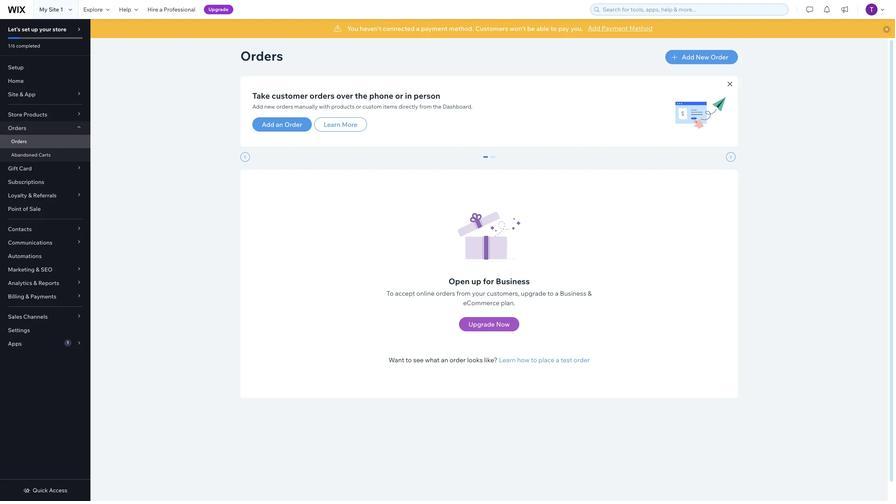 Task type: locate. For each thing, give the bounding box(es) containing it.
an
[[276, 121, 283, 129], [441, 357, 449, 365]]

directly
[[399, 103, 419, 110]]

1 horizontal spatial order
[[574, 357, 590, 365]]

0 vertical spatial orders
[[310, 91, 335, 101]]

add new order button
[[666, 50, 739, 64]]

site
[[49, 6, 59, 13], [8, 91, 18, 98]]

reports
[[38, 280, 59, 287]]

1
[[60, 6, 63, 13], [492, 156, 495, 164], [67, 341, 69, 346]]

1 horizontal spatial business
[[560, 290, 587, 298]]

1 horizontal spatial order
[[711, 53, 729, 61]]

your left store
[[39, 26, 51, 33]]

learn left more
[[324, 121, 341, 129]]

& inside "popup button"
[[33, 280, 37, 287]]

& inside popup button
[[28, 192, 32, 199]]

your up ecommerce
[[473, 290, 486, 298]]

site inside popup button
[[8, 91, 18, 98]]

point
[[8, 206, 22, 213]]

1 horizontal spatial learn
[[499, 357, 516, 365]]

2 horizontal spatial 1
[[492, 156, 495, 164]]

orders inside dropdown button
[[8, 125, 26, 132]]

2 vertical spatial orders
[[436, 290, 456, 298]]

0 horizontal spatial order
[[450, 357, 466, 365]]

take customer orders over the phone or in person add new orders manually with products or custom items directly from the dashboard.
[[253, 91, 473, 110]]

0 vertical spatial 1
[[60, 6, 63, 13]]

orders down the open
[[436, 290, 456, 298]]

site right my
[[49, 6, 59, 13]]

customer
[[272, 91, 308, 101]]

0 horizontal spatial 1
[[60, 6, 63, 13]]

orders up the with
[[310, 91, 335, 101]]

sidebar element
[[0, 19, 91, 502]]

2 vertical spatial orders
[[11, 139, 27, 145]]

hire a professional link
[[143, 0, 200, 19]]

in
[[405, 91, 412, 101]]

plan.
[[501, 299, 516, 307]]

loyalty & referrals button
[[0, 189, 91, 203]]

a
[[160, 6, 163, 13], [417, 25, 420, 33], [556, 290, 559, 298], [556, 357, 560, 365]]

2 vertical spatial 1
[[67, 341, 69, 346]]

0 horizontal spatial upgrade
[[209, 6, 229, 12]]

1 vertical spatial the
[[433, 103, 442, 110]]

a inside "hire a professional" link
[[160, 6, 163, 13]]

the up custom
[[355, 91, 368, 101]]

0 vertical spatial from
[[420, 103, 432, 110]]

1 horizontal spatial orders
[[310, 91, 335, 101]]

0 horizontal spatial your
[[39, 26, 51, 33]]

up inside the 'open up for business to accept online orders from your customers, upgrade to a business & ecommerce plan.'
[[472, 277, 482, 287]]

0 horizontal spatial order
[[285, 121, 302, 129]]

a left the test
[[556, 357, 560, 365]]

a right upgrade
[[556, 290, 559, 298]]

loyalty & referrals
[[8, 192, 57, 199]]

payments
[[30, 293, 56, 301]]

add
[[589, 24, 601, 32], [683, 53, 695, 61], [253, 103, 263, 110], [262, 121, 275, 129]]

quick access
[[33, 488, 67, 495]]

0 vertical spatial your
[[39, 26, 51, 33]]

learn left how
[[499, 357, 516, 365]]

1 vertical spatial site
[[8, 91, 18, 98]]

2 horizontal spatial orders
[[436, 290, 456, 298]]

to left pay
[[551, 25, 557, 33]]

1 horizontal spatial up
[[472, 277, 482, 287]]

add for add an order
[[262, 121, 275, 129]]

add payment method link
[[589, 23, 653, 33]]

a inside alert
[[417, 25, 420, 33]]

0 horizontal spatial up
[[31, 26, 38, 33]]

add an order
[[262, 121, 302, 129]]

0 horizontal spatial or
[[356, 103, 362, 110]]

up right set
[[31, 26, 38, 33]]

take
[[253, 91, 270, 101]]

explore
[[83, 6, 103, 13]]

from down person
[[420, 103, 432, 110]]

upgrade
[[209, 6, 229, 12], [469, 321, 495, 329]]

0 vertical spatial order
[[711, 53, 729, 61]]

1 vertical spatial upgrade
[[469, 321, 495, 329]]

&
[[20, 91, 23, 98], [28, 192, 32, 199], [36, 266, 40, 274], [33, 280, 37, 287], [588, 290, 592, 298], [26, 293, 29, 301]]

upgrade now
[[469, 321, 510, 329]]

quick
[[33, 488, 48, 495]]

an right what on the bottom of the page
[[441, 357, 449, 365]]

up left for
[[472, 277, 482, 287]]

method.
[[449, 25, 474, 33]]

payment
[[421, 25, 448, 33]]

1 vertical spatial business
[[560, 290, 587, 298]]

& for payments
[[26, 293, 29, 301]]

add down the take
[[253, 103, 263, 110]]

now
[[497, 321, 510, 329]]

1 vertical spatial from
[[457, 290, 471, 298]]

billing & payments
[[8, 293, 56, 301]]

1 vertical spatial up
[[472, 277, 482, 287]]

new
[[696, 53, 710, 61]]

analytics & reports button
[[0, 277, 91, 290]]

1 horizontal spatial from
[[457, 290, 471, 298]]

order down manually
[[285, 121, 302, 129]]

1 horizontal spatial your
[[473, 290, 486, 298]]

add inside take customer orders over the phone or in person add new orders manually with products or custom items directly from the dashboard.
[[253, 103, 263, 110]]

1/6 completed
[[8, 43, 40, 49]]

customers,
[[487, 290, 520, 298]]

automations
[[8, 253, 42, 260]]

add right you.
[[589, 24, 601, 32]]

1 inside sidebar element
[[67, 341, 69, 346]]

business right upgrade
[[560, 290, 587, 298]]

add down new
[[262, 121, 275, 129]]

sales channels
[[8, 314, 48, 321]]

1 horizontal spatial site
[[49, 6, 59, 13]]

orders down the customer
[[277, 103, 293, 110]]

0 vertical spatial or
[[396, 91, 404, 101]]

up
[[31, 26, 38, 33], [472, 277, 482, 287]]

channels
[[23, 314, 48, 321]]

1 right my
[[60, 6, 63, 13]]

upgrade for upgrade now
[[469, 321, 495, 329]]

billing & payments button
[[0, 290, 91, 304]]

the down person
[[433, 103, 442, 110]]

orders for orders dropdown button
[[8, 125, 26, 132]]

0 horizontal spatial learn
[[324, 121, 341, 129]]

alert
[[91, 19, 896, 38]]

0 vertical spatial an
[[276, 121, 283, 129]]

upgrade for upgrade
[[209, 6, 229, 12]]

add inside button
[[683, 53, 695, 61]]

help button
[[114, 0, 143, 19]]

order
[[450, 357, 466, 365], [574, 357, 590, 365]]

hire
[[148, 6, 158, 13]]

access
[[49, 488, 67, 495]]

1 horizontal spatial or
[[396, 91, 404, 101]]

store products button
[[0, 108, 91, 122]]

order right the test
[[574, 357, 590, 365]]

0 horizontal spatial the
[[355, 91, 368, 101]]

orders
[[241, 48, 283, 64], [8, 125, 26, 132], [11, 139, 27, 145]]

1 horizontal spatial upgrade
[[469, 321, 495, 329]]

1 down the settings link
[[67, 341, 69, 346]]

site & app
[[8, 91, 36, 98]]

add new order
[[683, 53, 729, 61]]

1 vertical spatial order
[[285, 121, 302, 129]]

1 horizontal spatial the
[[433, 103, 442, 110]]

site down 'home'
[[8, 91, 18, 98]]

1 vertical spatial orders
[[277, 103, 293, 110]]

2 order from the left
[[574, 357, 590, 365]]

online
[[417, 290, 435, 298]]

a right hire at the left of the page
[[160, 6, 163, 13]]

add an order link
[[253, 118, 312, 132]]

upgrade left 'now'
[[469, 321, 495, 329]]

settings
[[8, 327, 30, 334]]

0 vertical spatial business
[[496, 277, 530, 287]]

1 right 0 at the right top
[[492, 156, 495, 164]]

communications
[[8, 239, 52, 247]]

or left in
[[396, 91, 404, 101]]

0 vertical spatial upgrade
[[209, 6, 229, 12]]

to right upgrade
[[548, 290, 554, 298]]

0 vertical spatial up
[[31, 26, 38, 33]]

hire a professional
[[148, 6, 196, 13]]

ecommerce
[[464, 299, 500, 307]]

you haven't connected a payment method. customers won't be able to pay you.
[[348, 25, 584, 33]]

business up customers,
[[496, 277, 530, 287]]

0 horizontal spatial from
[[420, 103, 432, 110]]

items
[[383, 103, 398, 110]]

& for reports
[[33, 280, 37, 287]]

1/6
[[8, 43, 15, 49]]

marketing & seo
[[8, 266, 52, 274]]

order right new
[[711, 53, 729, 61]]

dashboard.
[[443, 103, 473, 110]]

from down the open
[[457, 290, 471, 298]]

settings link
[[0, 324, 91, 338]]

1 vertical spatial orders
[[8, 125, 26, 132]]

want to see what an order looks like? learn how to place a test order
[[389, 357, 590, 365]]

order left looks
[[450, 357, 466, 365]]

won't
[[510, 25, 526, 33]]

1 order from the left
[[450, 357, 466, 365]]

1 horizontal spatial an
[[441, 357, 449, 365]]

0 horizontal spatial site
[[8, 91, 18, 98]]

upgrade right professional
[[209, 6, 229, 12]]

order inside button
[[711, 53, 729, 61]]

marketing & seo button
[[0, 263, 91, 277]]

to
[[551, 25, 557, 33], [548, 290, 554, 298], [406, 357, 412, 365], [532, 357, 538, 365]]

add for add new order
[[683, 53, 695, 61]]

or left custom
[[356, 103, 362, 110]]

1 horizontal spatial 1
[[67, 341, 69, 346]]

a left payment at the left top
[[417, 25, 420, 33]]

from
[[420, 103, 432, 110], [457, 290, 471, 298]]

setup link
[[0, 61, 91, 74]]

app
[[25, 91, 36, 98]]

sale
[[29, 206, 41, 213]]

an down the customer
[[276, 121, 283, 129]]

1 vertical spatial your
[[473, 290, 486, 298]]

want
[[389, 357, 405, 365]]

add for add payment method
[[589, 24, 601, 32]]

add left new
[[683, 53, 695, 61]]



Task type: vqa. For each thing, say whether or not it's contained in the screenshot.
Add an Order link on the left top of the page
yes



Task type: describe. For each thing, give the bounding box(es) containing it.
to
[[387, 290, 394, 298]]

you
[[348, 25, 359, 33]]

more
[[342, 121, 358, 129]]

custom
[[363, 103, 382, 110]]

orders link
[[0, 135, 91, 149]]

sales channels button
[[0, 311, 91, 324]]

upgrade button
[[204, 5, 233, 14]]

test
[[561, 357, 573, 365]]

marketing
[[8, 266, 35, 274]]

products
[[24, 111, 47, 118]]

of
[[23, 206, 28, 213]]

payment
[[602, 24, 629, 32]]

sales
[[8, 314, 22, 321]]

0
[[485, 156, 488, 164]]

a inside the 'open up for business to accept online orders from your customers, upgrade to a business & ecommerce plan.'
[[556, 290, 559, 298]]

completed
[[16, 43, 40, 49]]

orders inside the 'open up for business to accept online orders from your customers, upgrade to a business & ecommerce plan.'
[[436, 290, 456, 298]]

0 horizontal spatial business
[[496, 277, 530, 287]]

abandoned carts
[[11, 152, 51, 158]]

1 vertical spatial 1
[[492, 156, 495, 164]]

0 vertical spatial learn
[[324, 121, 341, 129]]

& inside the 'open up for business to accept online orders from your customers, upgrade to a business & ecommerce plan.'
[[588, 290, 592, 298]]

abandoned carts link
[[0, 149, 91, 162]]

home link
[[0, 74, 91, 88]]

your inside the 'open up for business to accept online orders from your customers, upgrade to a business & ecommerce plan.'
[[473, 290, 486, 298]]

Search for tools, apps, help & more... field
[[601, 4, 787, 15]]

upgrade
[[521, 290, 547, 298]]

point of sale
[[8, 206, 41, 213]]

0 horizontal spatial an
[[276, 121, 283, 129]]

new
[[265, 103, 275, 110]]

to left see
[[406, 357, 412, 365]]

phone
[[370, 91, 394, 101]]

to right how
[[532, 357, 538, 365]]

alert containing add payment method
[[91, 19, 896, 38]]

1 vertical spatial or
[[356, 103, 362, 110]]

point of sale link
[[0, 203, 91, 216]]

my site 1
[[39, 6, 63, 13]]

haven't
[[360, 25, 382, 33]]

take customer orders over the phone or in person image
[[675, 86, 727, 137]]

loyalty
[[8, 192, 27, 199]]

card
[[19, 165, 32, 172]]

subscriptions link
[[0, 176, 91, 189]]

to inside the 'open up for business to accept online orders from your customers, upgrade to a business & ecommerce plan.'
[[548, 290, 554, 298]]

like?
[[485, 357, 498, 365]]

for
[[484, 277, 495, 287]]

subscriptions
[[8, 179, 44, 186]]

site & app button
[[0, 88, 91, 101]]

let's
[[8, 26, 20, 33]]

0 vertical spatial the
[[355, 91, 368, 101]]

quick access button
[[23, 488, 67, 495]]

able
[[537, 25, 550, 33]]

upgrade now button
[[459, 318, 520, 332]]

store products
[[8, 111, 47, 118]]

0 1
[[485, 156, 495, 164]]

learn more
[[324, 121, 358, 129]]

orders button
[[0, 122, 91, 135]]

store
[[8, 111, 22, 118]]

learn how to place a test order link
[[499, 356, 590, 365]]

up inside sidebar element
[[31, 26, 38, 33]]

carts
[[39, 152, 51, 158]]

& for seo
[[36, 266, 40, 274]]

referrals
[[33, 192, 57, 199]]

accept
[[395, 290, 415, 298]]

gift card button
[[0, 162, 91, 176]]

from inside the 'open up for business to accept online orders from your customers, upgrade to a business & ecommerce plan.'
[[457, 290, 471, 298]]

products
[[332, 103, 355, 110]]

& for app
[[20, 91, 23, 98]]

your inside sidebar element
[[39, 26, 51, 33]]

automations link
[[0, 250, 91, 263]]

abandoned
[[11, 152, 38, 158]]

from inside take customer orders over the phone or in person add new orders manually with products or custom items directly from the dashboard.
[[420, 103, 432, 110]]

method
[[630, 24, 653, 32]]

over
[[337, 91, 353, 101]]

& for referrals
[[28, 192, 32, 199]]

order for add new order
[[711, 53, 729, 61]]

1 vertical spatial an
[[441, 357, 449, 365]]

person
[[414, 91, 441, 101]]

home
[[8, 77, 24, 85]]

place
[[539, 357, 555, 365]]

open up for business to accept online orders from your customers, upgrade to a business & ecommerce plan.
[[387, 277, 592, 307]]

with
[[319, 103, 330, 110]]

0 vertical spatial site
[[49, 6, 59, 13]]

orders for 'orders' link
[[11, 139, 27, 145]]

manually
[[295, 103, 318, 110]]

you.
[[571, 25, 584, 33]]

help
[[119, 6, 131, 13]]

order for add an order
[[285, 121, 302, 129]]

contacts
[[8, 226, 32, 233]]

0 horizontal spatial orders
[[277, 103, 293, 110]]

learn more link
[[314, 118, 367, 132]]

0 vertical spatial orders
[[241, 48, 283, 64]]

store
[[53, 26, 66, 33]]

looks
[[468, 357, 483, 365]]

seo
[[41, 266, 52, 274]]

see
[[414, 357, 424, 365]]

how
[[518, 357, 530, 365]]

customers
[[476, 25, 509, 33]]

professional
[[164, 6, 196, 13]]

1 vertical spatial learn
[[499, 357, 516, 365]]

be
[[528, 25, 535, 33]]



